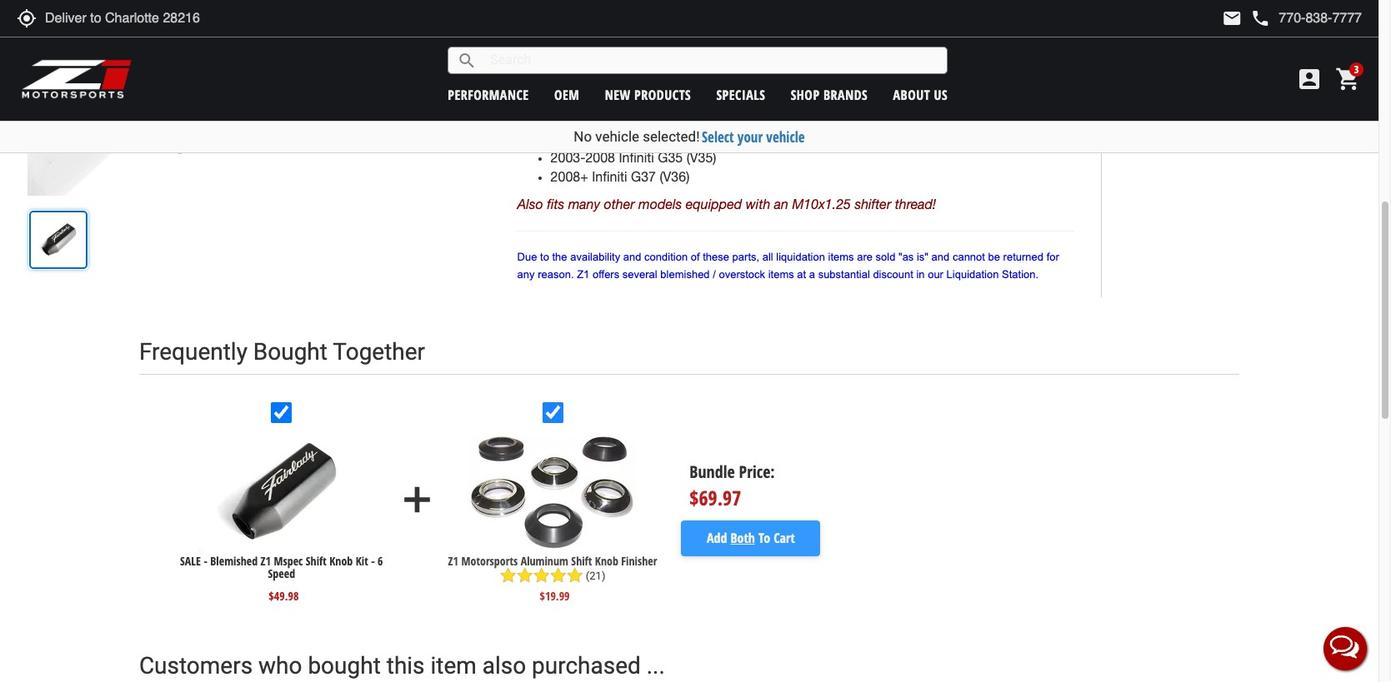 Task type: describe. For each thing, give the bounding box(es) containing it.
bought
[[308, 653, 381, 680]]

substantial
[[818, 268, 870, 280]]

station.
[[1002, 268, 1039, 280]]

customers who bought this item also purchased ...
[[139, 653, 665, 680]]

m10x1.25
[[792, 197, 851, 212]]

cart
[[774, 530, 795, 548]]

2 2008+ from the top
[[551, 169, 588, 184]]

overstock
[[719, 268, 765, 280]]

these
[[517, 38, 553, 53]]

is"
[[917, 251, 928, 263]]

2 horizontal spatial and
[[931, 251, 950, 263]]

shop brands link
[[791, 85, 868, 104]]

fit
[[545, 58, 556, 73]]

of inside the due to the availability and condition of these parts, all liquidation items are sold "as is" and cannot be returned for any reason. z1 offers several blemished / overstock items at a substantial discount in our liquidation station.
[[691, 251, 700, 263]]

account_box
[[1296, 66, 1323, 93]]

in
[[916, 268, 925, 280]]

knob inside the z1 motorsports aluminum shift knob finisher star star star star star (21) $19.99
[[595, 553, 618, 569]]

1 vertical spatial infiniti
[[592, 169, 627, 184]]

speed
[[268, 566, 295, 582]]

customers
[[139, 653, 253, 680]]

0 horizontal spatial your
[[737, 128, 763, 147]]

also
[[517, 197, 543, 212]]

no vehicle selected! select your vehicle
[[574, 128, 805, 147]]

fitment
[[1020, 38, 1061, 53]]

also inside precision machined threads mean no more plastic inserts to strip out or get loose over time. these knobs are the perfect finishing touch to the interior of your z or g. m10 x1.25 fitment also fit a variety of nissan's, infiniti's, and other makes!
[[517, 58, 542, 73]]

both
[[730, 530, 755, 548]]

g37
[[631, 169, 656, 184]]

at
[[797, 268, 806, 280]]

are inside the due to the availability and condition of these parts, all liquidation items are sold "as is" and cannot be returned for any reason. z1 offers several blemished / overstock items at a substantial discount in our liquidation station.
[[857, 251, 873, 263]]

any
[[517, 268, 535, 280]]

0 horizontal spatial and
[[623, 251, 641, 263]]

plastic
[[776, 19, 815, 34]]

1 2008 from the top
[[585, 112, 615, 127]]

bought
[[253, 339, 327, 366]]

availability
[[570, 251, 620, 263]]

equipped
[[686, 197, 742, 212]]

m10
[[952, 38, 978, 53]]

brands
[[823, 85, 868, 104]]

$19.99
[[540, 589, 570, 605]]

discount
[[873, 268, 913, 280]]

knobs
[[557, 38, 594, 53]]

loose
[[969, 19, 1001, 34]]

to inside the due to the availability and condition of these parts, all liquidation items are sold "as is" and cannot be returned for any reason. z1 offers several blemished / overstock items at a substantial discount in our liquidation station.
[[540, 251, 549, 263]]

select
[[702, 128, 734, 147]]

specials
[[716, 85, 765, 104]]

bundle price: $69.97
[[690, 461, 775, 512]]

z1 motorsports logo image
[[21, 58, 133, 100]]

ask
[[1166, 13, 1182, 29]]

out
[[908, 19, 927, 34]]

sold
[[876, 251, 895, 263]]

who
[[258, 653, 302, 680]]

1 vertical spatial or
[[918, 38, 930, 53]]

z
[[906, 38, 915, 53]]

finisher
[[621, 553, 657, 569]]

new products link
[[605, 85, 691, 104]]

infiniti's,
[[688, 58, 737, 73]]

threads
[[638, 19, 683, 34]]

1 horizontal spatial to
[[778, 38, 790, 53]]

reason.
[[538, 268, 574, 280]]

...
[[647, 653, 665, 680]]

sale - blemished z1 mspec shift knob kit - 6 speed $49.98
[[180, 553, 383, 605]]

many
[[568, 197, 600, 212]]

all
[[762, 251, 773, 263]]

makes!
[[801, 58, 844, 73]]

add
[[396, 480, 438, 521]]

our
[[928, 268, 943, 280]]

a
[[1185, 13, 1191, 29]]

to
[[758, 530, 770, 548]]

precision
[[517, 19, 572, 34]]

thread!
[[895, 197, 936, 212]]

(21)
[[586, 570, 605, 582]]

mail phone
[[1222, 8, 1270, 28]]

specials link
[[716, 85, 765, 104]]

parts,
[[732, 251, 759, 263]]

shop
[[791, 85, 820, 104]]

(v35)
[[686, 150, 716, 165]]

together
[[333, 339, 425, 366]]

1 horizontal spatial the
[[619, 38, 638, 53]]

due to the availability and condition of these parts, all liquidation items are sold "as is" and cannot be returned for any reason. z1 offers several blemished / overstock items at a substantial discount in our liquidation station.
[[517, 251, 1059, 280]]

ask a question about this product link
[[1115, 6, 1351, 36]]

0 vertical spatial nissan
[[619, 112, 659, 127]]

5 star from the left
[[566, 568, 583, 585]]

with
[[746, 197, 770, 212]]

0 horizontal spatial of
[[614, 58, 626, 73]]

these
[[703, 251, 729, 263]]

oem link
[[554, 85, 580, 104]]

0 vertical spatial of
[[861, 38, 873, 53]]

machined
[[576, 19, 634, 34]]

1 star from the left
[[500, 568, 516, 585]]

mspec
[[274, 553, 303, 569]]

3 star from the left
[[533, 568, 550, 585]]

z1 inside the due to the availability and condition of these parts, all liquidation items are sold "as is" and cannot be returned for any reason. z1 offers several blemished / overstock items at a substantial discount in our liquidation station.
[[577, 268, 590, 280]]

liquidation
[[776, 251, 825, 263]]

1 - from the left
[[204, 553, 207, 569]]

us
[[934, 85, 948, 104]]

are inside precision machined threads mean no more plastic inserts to strip out or get loose over time. these knobs are the perfect finishing touch to the interior of your z or g. m10 x1.25 fitment also fit a variety of nissan's, infiniti's, and other makes!
[[597, 38, 616, 53]]

time.
[[1034, 19, 1064, 34]]

frequently
[[139, 339, 247, 366]]

no
[[574, 128, 592, 145]]

g35
[[658, 150, 683, 165]]

2 - from the left
[[371, 553, 375, 569]]



Task type: locate. For each thing, give the bounding box(es) containing it.
a right fit on the top of page
[[560, 58, 567, 73]]

shift inside the z1 motorsports aluminum shift knob finisher star star star star star (21) $19.99
[[571, 553, 592, 569]]

of up blemished
[[691, 251, 700, 263]]

search
[[457, 50, 477, 70]]

1 horizontal spatial other
[[767, 58, 798, 73]]

phone link
[[1250, 8, 1362, 28]]

0 horizontal spatial about
[[893, 85, 930, 104]]

1 horizontal spatial vehicle
[[766, 128, 805, 147]]

2 2003- from the top
[[551, 150, 585, 165]]

2 shift from the left
[[571, 553, 592, 569]]

star
[[500, 568, 516, 585], [516, 568, 533, 585], [533, 568, 550, 585], [550, 568, 566, 585], [566, 568, 583, 585]]

items up substantial
[[828, 251, 854, 263]]

z1 down availability
[[577, 268, 590, 280]]

shift
[[306, 553, 327, 569], [571, 553, 592, 569]]

mail link
[[1222, 8, 1242, 28]]

2 2008 from the top
[[585, 150, 615, 165]]

precision machined threads mean no more plastic inserts to strip out or get loose over time. these knobs are the perfect finishing touch to the interior of your z or g. m10 x1.25 fitment also fit a variety of nissan's, infiniti's, and other makes!
[[517, 19, 1064, 73]]

None checkbox
[[271, 402, 292, 423], [542, 402, 563, 423], [271, 402, 292, 423], [542, 402, 563, 423]]

2003- up no
[[551, 112, 585, 127]]

returned
[[1003, 251, 1044, 263]]

1 2008+ from the top
[[551, 131, 588, 146]]

nissan right no
[[592, 131, 632, 146]]

x1.25
[[982, 38, 1016, 53]]

1 horizontal spatial of
[[691, 251, 700, 263]]

(z34)
[[670, 131, 700, 146]]

offers
[[593, 268, 619, 280]]

inserts
[[819, 19, 858, 34]]

cannot
[[953, 251, 985, 263]]

1 vertical spatial a
[[809, 268, 815, 280]]

1 vertical spatial 2008+
[[551, 169, 588, 184]]

2 knob from the left
[[595, 553, 618, 569]]

infiniti
[[619, 150, 654, 165], [592, 169, 627, 184]]

items
[[828, 251, 854, 263], [768, 268, 794, 280]]

0 vertical spatial 2008+
[[551, 131, 588, 146]]

1 horizontal spatial shift
[[571, 553, 592, 569]]

0 horizontal spatial vehicle
[[595, 128, 639, 145]]

a right at
[[809, 268, 815, 280]]

/
[[713, 268, 716, 280]]

get
[[946, 19, 965, 34]]

performance
[[448, 85, 529, 104]]

nissan up 370z
[[619, 112, 659, 127]]

fits:
[[517, 83, 539, 102]]

a inside precision machined threads mean no more plastic inserts to strip out or get loose over time. these knobs are the perfect finishing touch to the interior of your z or g. m10 x1.25 fitment also fit a variety of nissan's, infiniti's, and other makes!
[[560, 58, 567, 73]]

to
[[862, 19, 874, 34], [778, 38, 790, 53], [540, 251, 549, 263]]

(z33)
[[697, 112, 727, 127]]

nissan's,
[[629, 58, 684, 73]]

the up the reason.
[[552, 251, 567, 263]]

your right select on the top right of the page
[[737, 128, 763, 147]]

6
[[378, 553, 383, 569]]

performance link
[[448, 85, 529, 104]]

knob left kit
[[329, 553, 353, 569]]

z1 motorsports aluminum shift knob finisher star star star star star (21) $19.99
[[448, 553, 657, 605]]

variety
[[571, 58, 610, 73]]

knob
[[329, 553, 353, 569], [595, 553, 618, 569]]

z1 inside the sale - blemished z1 mspec shift knob kit - 6 speed $49.98
[[261, 553, 271, 569]]

account_box link
[[1292, 66, 1327, 93]]

to left strip
[[862, 19, 874, 34]]

add both to cart
[[707, 530, 795, 548]]

2 horizontal spatial to
[[862, 19, 874, 34]]

0 horizontal spatial items
[[768, 268, 794, 280]]

infiniti up the g37
[[619, 150, 654, 165]]

are
[[597, 38, 616, 53], [857, 251, 873, 263]]

selected!
[[643, 128, 700, 145]]

1 horizontal spatial -
[[371, 553, 375, 569]]

- right sale
[[204, 553, 207, 569]]

0 vertical spatial to
[[862, 19, 874, 34]]

1 shift from the left
[[306, 553, 327, 569]]

g.
[[934, 38, 948, 53]]

2008 down no
[[585, 150, 615, 165]]

about us link
[[893, 85, 948, 104]]

also down these
[[517, 58, 542, 73]]

1 horizontal spatial z1
[[448, 553, 458, 569]]

and up "several"
[[623, 251, 641, 263]]

Search search field
[[477, 48, 947, 73]]

0 vertical spatial a
[[560, 58, 567, 73]]

z1 left motorsports
[[448, 553, 458, 569]]

strip
[[878, 19, 904, 34]]

the down plastic
[[794, 38, 813, 53]]

2008 up no
[[585, 112, 615, 127]]

"as
[[898, 251, 914, 263]]

0 vertical spatial also
[[517, 58, 542, 73]]

shopping_cart
[[1335, 66, 1362, 93]]

several
[[622, 268, 657, 280]]

0 horizontal spatial other
[[604, 197, 635, 212]]

also fits many other models equipped with an m10x1.25 shifter thread!
[[517, 197, 936, 212]]

or left 'get'
[[930, 19, 943, 34]]

0 vertical spatial 2008
[[585, 112, 615, 127]]

shifter
[[855, 197, 891, 212]]

of right variety
[[614, 58, 626, 73]]

the inside the due to the availability and condition of these parts, all liquidation items are sold "as is" and cannot be returned for any reason. z1 offers several blemished / overstock items at a substantial discount in our liquidation station.
[[552, 251, 567, 263]]

$49.98
[[269, 589, 299, 605]]

0 vertical spatial items
[[828, 251, 854, 263]]

a inside the due to the availability and condition of these parts, all liquidation items are sold "as is" and cannot be returned for any reason. z1 offers several blemished / overstock items at a substantial discount in our liquidation station.
[[809, 268, 815, 280]]

ask a question about this product
[[1166, 13, 1324, 29]]

1 vertical spatial are
[[857, 251, 873, 263]]

0 horizontal spatial -
[[204, 553, 207, 569]]

2008+ down the oem link
[[551, 131, 588, 146]]

or right z
[[918, 38, 930, 53]]

are left sold
[[857, 251, 873, 263]]

perfect
[[642, 38, 684, 53]]

1 vertical spatial your
[[737, 128, 763, 147]]

other down touch
[[767, 58, 798, 73]]

vehicle right no
[[595, 128, 639, 145]]

4 star from the left
[[550, 568, 566, 585]]

blemished
[[660, 268, 710, 280]]

be
[[988, 251, 1000, 263]]

z1 left mspec
[[261, 553, 271, 569]]

blemished
[[210, 553, 258, 569]]

and up our
[[931, 251, 950, 263]]

motorsports
[[461, 553, 518, 569]]

1 2003- from the top
[[551, 112, 585, 127]]

1 vertical spatial about
[[893, 85, 930, 104]]

1 vertical spatial nissan
[[592, 131, 632, 146]]

0 vertical spatial your
[[877, 38, 903, 53]]

0 horizontal spatial shift
[[306, 553, 327, 569]]

1 knob from the left
[[329, 553, 353, 569]]

- left 6
[[371, 553, 375, 569]]

products
[[634, 85, 691, 104]]

1 vertical spatial also
[[482, 653, 526, 680]]

1 vertical spatial 2003-
[[551, 150, 585, 165]]

2008+
[[551, 131, 588, 146], [551, 169, 588, 184]]

of right interior
[[861, 38, 873, 53]]

condition
[[644, 251, 688, 263]]

item
[[430, 653, 477, 680]]

2 horizontal spatial of
[[861, 38, 873, 53]]

models
[[638, 197, 682, 212]]

vehicle down the shop
[[766, 128, 805, 147]]

liquidation
[[946, 268, 999, 280]]

2 star from the left
[[516, 568, 533, 585]]

mail
[[1222, 8, 1242, 28]]

new products
[[605, 85, 691, 104]]

vehicle
[[766, 128, 805, 147], [595, 128, 639, 145]]

phone
[[1250, 8, 1270, 28]]

2 horizontal spatial z1
[[577, 268, 590, 280]]

touch
[[741, 38, 775, 53]]

bundle
[[690, 461, 735, 483]]

due
[[517, 251, 537, 263]]

to right due
[[540, 251, 549, 263]]

1 horizontal spatial are
[[857, 251, 873, 263]]

0 horizontal spatial knob
[[329, 553, 353, 569]]

0 vertical spatial infiniti
[[619, 150, 654, 165]]

370z
[[636, 131, 667, 146]]

2008+ up fits on the left top of page
[[551, 169, 588, 184]]

0 vertical spatial about
[[1238, 13, 1265, 29]]

about inside ask a question about this product link
[[1238, 13, 1265, 29]]

purchased
[[532, 653, 641, 680]]

nissan
[[619, 112, 659, 127], [592, 131, 632, 146]]

knob up (21)
[[595, 553, 618, 569]]

1 vertical spatial to
[[778, 38, 790, 53]]

1 vertical spatial other
[[604, 197, 635, 212]]

shop brands
[[791, 85, 868, 104]]

0 vertical spatial are
[[597, 38, 616, 53]]

2 horizontal spatial the
[[794, 38, 813, 53]]

items left at
[[768, 268, 794, 280]]

mean
[[686, 19, 720, 34]]

product
[[1289, 13, 1324, 29]]

knob inside the sale - blemished z1 mspec shift knob kit - 6 speed $49.98
[[329, 553, 353, 569]]

2 vertical spatial to
[[540, 251, 549, 263]]

about us
[[893, 85, 948, 104]]

shift up (21)
[[571, 553, 592, 569]]

0 vertical spatial other
[[767, 58, 798, 73]]

frequently bought together
[[139, 339, 425, 366]]

1 horizontal spatial your
[[877, 38, 903, 53]]

z1 inside the z1 motorsports aluminum shift knob finisher star star star star star (21) $19.99
[[448, 553, 458, 569]]

1 vertical spatial 2008
[[585, 150, 615, 165]]

price:
[[739, 461, 775, 483]]

infiniti left the g37
[[592, 169, 627, 184]]

1 horizontal spatial a
[[809, 268, 815, 280]]

1 vertical spatial items
[[768, 268, 794, 280]]

about
[[1238, 13, 1265, 29], [893, 85, 930, 104]]

more
[[742, 19, 772, 34]]

2003- down no
[[551, 150, 585, 165]]

1 horizontal spatial knob
[[595, 553, 618, 569]]

are down machined at top left
[[597, 38, 616, 53]]

1 vertical spatial of
[[614, 58, 626, 73]]

other right the many
[[604, 197, 635, 212]]

0 horizontal spatial a
[[560, 58, 567, 73]]

1 horizontal spatial items
[[828, 251, 854, 263]]

also right item
[[482, 653, 526, 680]]

my_location
[[17, 8, 37, 28]]

and inside precision machined threads mean no more plastic inserts to strip out or get loose over time. these knobs are the perfect finishing touch to the interior of your z or g. m10 x1.25 fitment also fit a variety of nissan's, infiniti's, and other makes!
[[741, 58, 763, 73]]

1 horizontal spatial about
[[1238, 13, 1265, 29]]

your down strip
[[877, 38, 903, 53]]

finishing
[[688, 38, 737, 53]]

for
[[1047, 251, 1059, 263]]

2 vertical spatial of
[[691, 251, 700, 263]]

fits
[[547, 197, 564, 212]]

0 vertical spatial 2003-
[[551, 112, 585, 127]]

and down touch
[[741, 58, 763, 73]]

shift inside the sale - blemished z1 mspec shift knob kit - 6 speed $49.98
[[306, 553, 327, 569]]

to down plastic
[[778, 38, 790, 53]]

the down machined at top left
[[619, 38, 638, 53]]

0 horizontal spatial the
[[552, 251, 567, 263]]

other inside precision machined threads mean no more plastic inserts to strip out or get loose over time. these knobs are the perfect finishing touch to the interior of your z or g. m10 x1.25 fitment also fit a variety of nissan's, infiniti's, and other makes!
[[767, 58, 798, 73]]

1 horizontal spatial and
[[741, 58, 763, 73]]

0 horizontal spatial are
[[597, 38, 616, 53]]

0 horizontal spatial to
[[540, 251, 549, 263]]

vehicle inside no vehicle selected! select your vehicle
[[595, 128, 639, 145]]

your inside precision machined threads mean no more plastic inserts to strip out or get loose over time. these knobs are the perfect finishing touch to the interior of your z or g. m10 x1.25 fitment also fit a variety of nissan's, infiniti's, and other makes!
[[877, 38, 903, 53]]

shift right mspec
[[306, 553, 327, 569]]

kit
[[356, 553, 368, 569]]

0 horizontal spatial z1
[[261, 553, 271, 569]]

350z
[[663, 112, 693, 127]]

0 vertical spatial or
[[930, 19, 943, 34]]



Task type: vqa. For each thing, say whether or not it's contained in the screenshot.
and
yes



